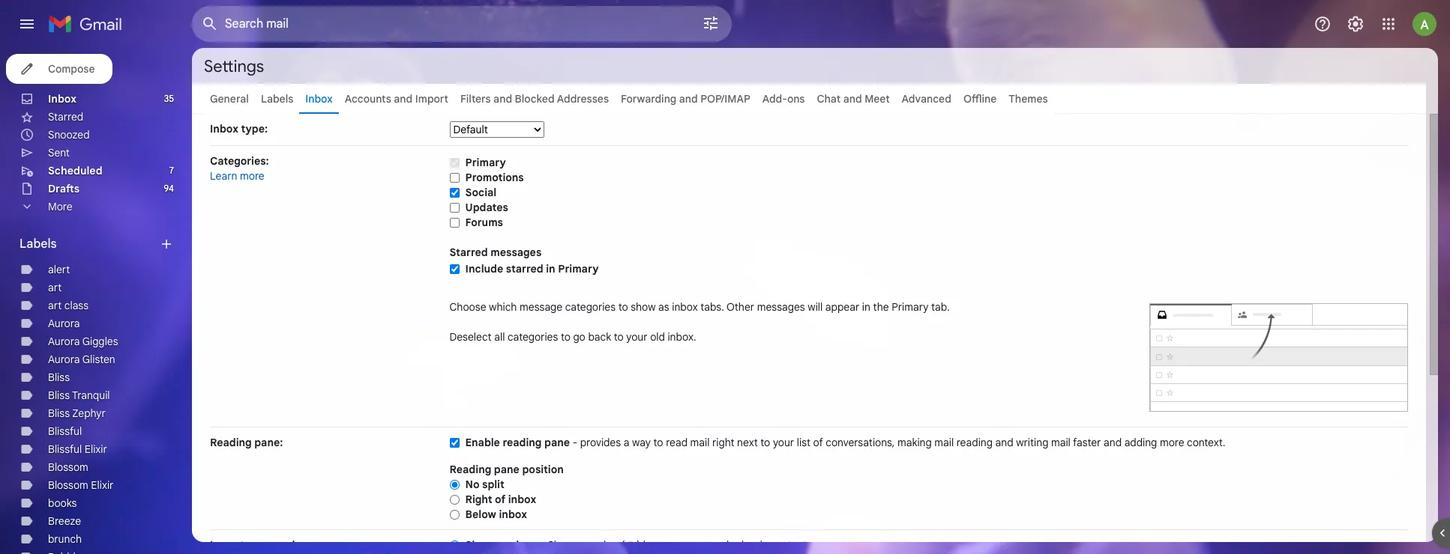 Task type: locate. For each thing, give the bounding box(es) containing it.
bliss
[[48, 371, 70, 385], [48, 389, 70, 403], [48, 407, 70, 421]]

2 vertical spatial primary
[[892, 301, 929, 314]]

starred inside labels navigation
[[48, 110, 83, 124]]

inbox link
[[48, 92, 76, 106], [305, 92, 333, 106]]

1 vertical spatial elixir
[[91, 479, 114, 493]]

Social checkbox
[[450, 187, 459, 199]]

0 horizontal spatial starred
[[48, 110, 83, 124]]

and left import
[[394, 92, 413, 106]]

0 horizontal spatial messages
[[491, 246, 542, 259]]

inbox up starred link
[[48, 92, 76, 106]]

to left show
[[618, 301, 628, 314]]

bliss zephyr
[[48, 407, 106, 421]]

and left writing
[[996, 436, 1014, 450]]

of right list
[[813, 436, 823, 450]]

split
[[482, 478, 504, 492]]

add-ons
[[762, 92, 805, 106]]

art down the art link
[[48, 299, 62, 313]]

forwarding and pop/imap link
[[621, 92, 750, 106]]

0 horizontal spatial mail
[[690, 436, 710, 450]]

deselect all categories to go back to your old inbox.
[[450, 331, 696, 344]]

bliss down bliss link
[[48, 389, 70, 403]]

more inside 'categories: learn more'
[[240, 169, 264, 183]]

- right markers
[[541, 539, 545, 553]]

a left marker
[[577, 539, 582, 553]]

primary
[[465, 156, 506, 169], [558, 262, 599, 276], [892, 301, 929, 314]]

starred up snoozed link
[[48, 110, 83, 124]]

0 vertical spatial bliss
[[48, 371, 70, 385]]

blissful link
[[48, 425, 82, 439]]

show left marker
[[548, 539, 574, 553]]

and for chat
[[843, 92, 862, 106]]

your
[[626, 331, 648, 344], [773, 436, 794, 450]]

and for accounts
[[394, 92, 413, 106]]

2 show from the left
[[548, 539, 574, 553]]

0 horizontal spatial show
[[465, 539, 493, 553]]

0 vertical spatial a
[[624, 436, 629, 450]]

None radio
[[450, 541, 459, 552]]

1 blissful from the top
[[48, 425, 82, 439]]

inbox left the type:
[[210, 122, 238, 136]]

1 horizontal spatial of
[[813, 436, 823, 450]]

and right filters
[[494, 92, 512, 106]]

labels link
[[261, 92, 293, 106]]

2 horizontal spatial primary
[[892, 301, 929, 314]]

messages up starred on the top left of page
[[491, 246, 542, 259]]

(
[[621, 539, 625, 553]]

bliss up the blissful link
[[48, 407, 70, 421]]

back
[[588, 331, 611, 344]]

blossom down blissful elixir link
[[48, 461, 88, 475]]

0 horizontal spatial inbox link
[[48, 92, 76, 106]]

1 vertical spatial primary
[[558, 262, 599, 276]]

blissful
[[48, 425, 82, 439], [48, 443, 82, 457]]

2 blossom from the top
[[48, 479, 88, 493]]

2 reading from the left
[[957, 436, 993, 450]]

type:
[[241, 122, 268, 136]]

categories up back
[[565, 301, 616, 314]]

a left way
[[624, 436, 629, 450]]

aurora giggles
[[48, 335, 118, 349]]

0 horizontal spatial of
[[495, 493, 506, 507]]

primary up message
[[558, 262, 599, 276]]

0 vertical spatial your
[[626, 331, 648, 344]]

of up below inbox
[[495, 493, 506, 507]]

chat and meet
[[817, 92, 890, 106]]

blissful elixir link
[[48, 443, 107, 457]]

1 horizontal spatial mail
[[935, 436, 954, 450]]

aurora glisten
[[48, 353, 115, 367]]

2 vertical spatial aurora
[[48, 353, 80, 367]]

position
[[522, 463, 564, 477]]

learn
[[210, 169, 237, 183]]

mail right read
[[690, 436, 710, 450]]

1 vertical spatial your
[[773, 436, 794, 450]]

1 horizontal spatial reading
[[450, 463, 491, 477]]

labels navigation
[[0, 48, 192, 555]]

elixir for blissful elixir
[[85, 443, 107, 457]]

1 horizontal spatial pane
[[544, 436, 570, 450]]

2 horizontal spatial mail
[[1051, 436, 1071, 450]]

2 bliss from the top
[[48, 389, 70, 403]]

2 art from the top
[[48, 299, 62, 313]]

social
[[465, 186, 497, 199]]

1 vertical spatial -
[[541, 539, 545, 553]]

offline link
[[964, 92, 997, 106]]

3 mail from the left
[[1051, 436, 1071, 450]]

None search field
[[192, 6, 732, 42]]

next
[[737, 436, 758, 450]]

1 vertical spatial bliss
[[48, 389, 70, 403]]

inbox down right of inbox
[[499, 508, 527, 522]]

art for the art link
[[48, 281, 62, 295]]

0 horizontal spatial more
[[240, 169, 264, 183]]

categories down message
[[508, 331, 558, 344]]

updates
[[465, 201, 508, 214]]

No split radio
[[450, 480, 459, 491]]

messages left will
[[757, 301, 805, 314]]

pane up position
[[544, 436, 570, 450]]

35
[[164, 93, 174, 104]]

drafts link
[[48, 182, 80, 196]]

1 vertical spatial more
[[1160, 436, 1184, 450]]

reading pane:
[[210, 436, 283, 450]]

0 horizontal spatial in
[[546, 262, 555, 276]]

1 vertical spatial a
[[577, 539, 582, 553]]

provides
[[580, 436, 621, 450]]

right
[[465, 493, 492, 507]]

art for art class
[[48, 299, 62, 313]]

labels heading
[[19, 237, 159, 252]]

0 vertical spatial as
[[658, 301, 669, 314]]

0 horizontal spatial labels
[[19, 237, 57, 252]]

and right 'chat'
[[843, 92, 862, 106]]

0 vertical spatial blossom
[[48, 461, 88, 475]]

aurora up bliss link
[[48, 353, 80, 367]]

1 horizontal spatial messages
[[657, 539, 705, 553]]

in left the
[[862, 301, 871, 314]]

messages right by
[[657, 539, 705, 553]]

Below inbox radio
[[450, 510, 459, 521]]

reading left pane:
[[210, 436, 252, 450]]

1 horizontal spatial more
[[1160, 436, 1184, 450]]

1 show from the left
[[465, 539, 493, 553]]

1 aurora from the top
[[48, 317, 80, 331]]

starred
[[48, 110, 83, 124], [450, 246, 488, 259]]

1 horizontal spatial labels
[[261, 92, 293, 106]]

1 vertical spatial blossom
[[48, 479, 88, 493]]

1 vertical spatial reading
[[450, 463, 491, 477]]

labels inside labels navigation
[[19, 237, 57, 252]]

mail left faster
[[1051, 436, 1071, 450]]

2 horizontal spatial messages
[[757, 301, 805, 314]]

0 horizontal spatial pane
[[494, 463, 520, 477]]

1 vertical spatial categories
[[508, 331, 558, 344]]

blossom for blossom elixir
[[48, 479, 88, 493]]

advanced search options image
[[696, 8, 726, 38]]

1 vertical spatial in
[[862, 301, 871, 314]]

2 vertical spatial bliss
[[48, 407, 70, 421]]

add-
[[762, 92, 787, 106]]

the
[[873, 301, 889, 314]]

ons
[[787, 92, 805, 106]]

starred for starred messages
[[450, 246, 488, 259]]

labels up the type:
[[261, 92, 293, 106]]

importance
[[210, 539, 269, 553]]

1 horizontal spatial a
[[624, 436, 629, 450]]

1 horizontal spatial reading
[[957, 436, 993, 450]]

in right starred on the top left of page
[[546, 262, 555, 276]]

labels
[[261, 92, 293, 106], [19, 237, 57, 252]]

blossom down blossom link
[[48, 479, 88, 493]]

aurora
[[48, 317, 80, 331], [48, 335, 80, 349], [48, 353, 80, 367]]

to
[[618, 301, 628, 314], [561, 331, 571, 344], [614, 331, 624, 344], [654, 436, 663, 450], [761, 436, 770, 450]]

0 vertical spatial messages
[[491, 246, 542, 259]]

0 vertical spatial art
[[48, 281, 62, 295]]

aurora down 'art class'
[[48, 317, 80, 331]]

1 vertical spatial starred
[[450, 246, 488, 259]]

3 aurora from the top
[[48, 353, 80, 367]]

2 vertical spatial inbox
[[499, 508, 527, 522]]

class
[[64, 299, 88, 313]]

reading up no
[[450, 463, 491, 477]]

0 vertical spatial starred
[[48, 110, 83, 124]]

0 vertical spatial blissful
[[48, 425, 82, 439]]

Include starred in Primary checkbox
[[450, 264, 459, 275]]

Promotions checkbox
[[450, 172, 459, 184]]

elixir down blissful elixir
[[91, 479, 114, 493]]

your left old
[[626, 331, 648, 344]]

elixir up blossom link
[[85, 443, 107, 457]]

blissful down bliss zephyr link
[[48, 425, 82, 439]]

as right marked
[[747, 539, 758, 553]]

Right of inbox radio
[[450, 495, 459, 506]]

2 blissful from the top
[[48, 443, 82, 457]]

aurora for aurora glisten
[[48, 353, 80, 367]]

1 horizontal spatial inbox link
[[305, 92, 333, 106]]

mail right making
[[935, 436, 954, 450]]

2 aurora from the top
[[48, 335, 80, 349]]

1 horizontal spatial show
[[548, 539, 574, 553]]

bliss zephyr link
[[48, 407, 106, 421]]

inbox right labels 'link'
[[305, 92, 333, 106]]

go
[[573, 331, 586, 344]]

your left list
[[773, 436, 794, 450]]

0 horizontal spatial categories
[[508, 331, 558, 344]]

bliss up bliss tranquil
[[48, 371, 70, 385]]

filters
[[460, 92, 491, 106]]

3 bliss from the top
[[48, 407, 70, 421]]

starred messages
[[450, 246, 542, 259]]

1 horizontal spatial -
[[573, 436, 578, 450]]

show down below on the bottom left of the page
[[465, 539, 493, 553]]

aurora down aurora link
[[48, 335, 80, 349]]

1 horizontal spatial primary
[[558, 262, 599, 276]]

0 vertical spatial elixir
[[85, 443, 107, 457]]

1 vertical spatial blissful
[[48, 443, 82, 457]]

elixir for blossom elixir
[[91, 479, 114, 493]]

1 reading from the left
[[503, 436, 542, 450]]

inbox
[[48, 92, 76, 106], [305, 92, 333, 106], [210, 122, 238, 136]]

elixir
[[85, 443, 107, 457], [91, 479, 114, 493]]

1 vertical spatial as
[[747, 539, 758, 553]]

inbox
[[672, 301, 698, 314], [508, 493, 536, 507], [499, 508, 527, 522]]

0 vertical spatial categories
[[565, 301, 616, 314]]

forwarding and pop/imap
[[621, 92, 750, 106]]

to left go
[[561, 331, 571, 344]]

general
[[210, 92, 249, 106]]

more button
[[0, 198, 180, 216]]

accounts
[[345, 92, 391, 106]]

to right back
[[614, 331, 624, 344]]

1 vertical spatial of
[[495, 493, 506, 507]]

2 inbox link from the left
[[305, 92, 333, 106]]

0 vertical spatial reading
[[210, 436, 252, 450]]

inbox left tabs.
[[672, 301, 698, 314]]

all
[[494, 331, 505, 344]]

- left provides
[[573, 436, 578, 450]]

art down the alert link
[[48, 281, 62, 295]]

1 blossom from the top
[[48, 461, 88, 475]]

reading up the reading pane position
[[503, 436, 542, 450]]

more right adding
[[1160, 436, 1184, 450]]

primary right the
[[892, 301, 929, 314]]

more down "categories:"
[[240, 169, 264, 183]]

pane
[[544, 436, 570, 450], [494, 463, 520, 477]]

advanced
[[902, 92, 952, 106]]

aurora for aurora giggles
[[48, 335, 80, 349]]

1 vertical spatial messages
[[757, 301, 805, 314]]

inbox link up starred link
[[48, 92, 76, 106]]

zephyr
[[72, 407, 106, 421]]

mail
[[690, 436, 710, 450], [935, 436, 954, 450], [1051, 436, 1071, 450]]

forwarding
[[621, 92, 677, 106]]

0 horizontal spatial reading
[[210, 436, 252, 450]]

0 vertical spatial aurora
[[48, 317, 80, 331]]

0 horizontal spatial inbox
[[48, 92, 76, 106]]

1 bliss from the top
[[48, 371, 70, 385]]

inbox up below inbox
[[508, 493, 536, 507]]

0 vertical spatial labels
[[261, 92, 293, 106]]

blossom link
[[48, 461, 88, 475]]

inbox link right labels 'link'
[[305, 92, 333, 106]]

0 vertical spatial more
[[240, 169, 264, 183]]

categories: learn more
[[210, 154, 269, 183]]

primary up promotions
[[465, 156, 506, 169]]

0 horizontal spatial your
[[626, 331, 648, 344]]

1 vertical spatial labels
[[19, 237, 57, 252]]

importance markers:
[[210, 539, 317, 553]]

blissful down the blissful link
[[48, 443, 82, 457]]

0 horizontal spatial reading
[[503, 436, 542, 450]]

and left pop/imap on the top of page
[[679, 92, 698, 106]]

way
[[632, 436, 651, 450]]

1 horizontal spatial starred
[[450, 246, 488, 259]]

0 vertical spatial -
[[573, 436, 578, 450]]

blossom
[[48, 461, 88, 475], [48, 479, 88, 493]]

pane up split
[[494, 463, 520, 477]]

reading
[[503, 436, 542, 450], [957, 436, 993, 450]]

labels up alert
[[19, 237, 57, 252]]

conversations,
[[826, 436, 895, 450]]

1 vertical spatial aurora
[[48, 335, 80, 349]]

None checkbox
[[450, 438, 459, 449]]

1 art from the top
[[48, 281, 62, 295]]

aurora link
[[48, 317, 80, 331]]

0 horizontal spatial primary
[[465, 156, 506, 169]]

search mail image
[[196, 10, 223, 37]]

starred up include starred in primary option
[[450, 246, 488, 259]]

compose
[[48, 62, 95, 76]]

more
[[240, 169, 264, 183], [1160, 436, 1184, 450]]

labels for labels heading
[[19, 237, 57, 252]]

Search mail text field
[[225, 16, 660, 31]]

as right show
[[658, 301, 669, 314]]

1 vertical spatial art
[[48, 299, 62, 313]]

blossom for blossom link
[[48, 461, 88, 475]]

2 vertical spatial messages
[[657, 539, 705, 553]]

reading left writing
[[957, 436, 993, 450]]

tab.
[[931, 301, 950, 314]]

brunch
[[48, 533, 82, 547]]

read
[[666, 436, 688, 450]]

1 horizontal spatial categories
[[565, 301, 616, 314]]



Task type: describe. For each thing, give the bounding box(es) containing it.
1 horizontal spatial your
[[773, 436, 794, 450]]

)
[[637, 539, 640, 553]]

inbox type:
[[210, 122, 268, 136]]

bliss for bliss link
[[48, 371, 70, 385]]

0 vertical spatial of
[[813, 436, 823, 450]]

0 vertical spatial primary
[[465, 156, 506, 169]]

main menu image
[[18, 15, 36, 33]]

deselect
[[450, 331, 492, 344]]

blissful for the blissful link
[[48, 425, 82, 439]]

settings image
[[1347, 15, 1365, 33]]

inbox inside labels navigation
[[48, 92, 76, 106]]

art link
[[48, 281, 62, 295]]

addresses
[[557, 92, 609, 106]]

to right way
[[654, 436, 663, 450]]

1 vertical spatial pane
[[494, 463, 520, 477]]

themes
[[1009, 92, 1048, 106]]

import
[[415, 92, 448, 106]]

enable reading pane - provides a way to read mail right next to your list of conversations, making mail reading and writing mail faster and adding more context.
[[465, 436, 1226, 450]]

labels for labels 'link'
[[261, 92, 293, 106]]

show markers - show a marker (
[[465, 539, 628, 553]]

1 vertical spatial inbox
[[508, 493, 536, 507]]

filters and blocked addresses
[[460, 92, 609, 106]]

0 vertical spatial pane
[[544, 436, 570, 450]]

Forums checkbox
[[450, 217, 459, 229]]

aurora for aurora link
[[48, 317, 80, 331]]

list
[[797, 436, 811, 450]]

and for forwarding
[[679, 92, 698, 106]]

1 mail from the left
[[690, 436, 710, 450]]

markers:
[[272, 539, 317, 553]]

marked
[[708, 539, 744, 553]]

0 horizontal spatial as
[[658, 301, 669, 314]]

general link
[[210, 92, 249, 106]]

Primary checkbox
[[450, 157, 459, 169]]

tranquil
[[72, 389, 110, 403]]

aurora glisten link
[[48, 353, 115, 367]]

2 horizontal spatial inbox
[[305, 92, 333, 106]]

blossom elixir
[[48, 479, 114, 493]]

and for filters
[[494, 92, 512, 106]]

starred link
[[48, 110, 83, 124]]

breeze
[[48, 515, 81, 529]]

making
[[898, 436, 932, 450]]

tabs.
[[701, 301, 724, 314]]

scheduled
[[48, 164, 102, 178]]

bliss for bliss zephyr
[[48, 407, 70, 421]]

aurora giggles link
[[48, 335, 118, 349]]

advanced link
[[902, 92, 952, 106]]

will
[[808, 301, 823, 314]]

Updates checkbox
[[450, 202, 459, 214]]

other
[[727, 301, 754, 314]]

pane:
[[254, 436, 283, 450]]

art class
[[48, 299, 88, 313]]

0 horizontal spatial -
[[541, 539, 545, 553]]

art class link
[[48, 299, 88, 313]]

accounts and import
[[345, 92, 448, 106]]

faster
[[1073, 436, 1101, 450]]

blissful elixir
[[48, 443, 107, 457]]

reading for reading pane position
[[450, 463, 491, 477]]

7
[[169, 165, 174, 176]]

alert
[[48, 263, 70, 277]]

glisten
[[82, 353, 115, 367]]

marker
[[585, 539, 619, 553]]

adding
[[1125, 436, 1157, 450]]

0 horizontal spatial a
[[577, 539, 582, 553]]

sent link
[[48, 146, 70, 160]]

starred for starred link
[[48, 110, 83, 124]]

bliss tranquil link
[[48, 389, 110, 403]]

2 mail from the left
[[935, 436, 954, 450]]

compose button
[[6, 54, 113, 84]]

bliss link
[[48, 371, 70, 385]]

0 vertical spatial inbox
[[672, 301, 698, 314]]

bliss tranquil
[[48, 389, 110, 403]]

sent
[[48, 146, 70, 160]]

blissful for blissful elixir
[[48, 443, 82, 457]]

context.
[[1187, 436, 1226, 450]]

snoozed
[[48, 128, 90, 142]]

old
[[650, 331, 665, 344]]

message
[[520, 301, 563, 314]]

writing
[[1016, 436, 1049, 450]]

settings
[[204, 56, 264, 76]]

to right "next"
[[761, 436, 770, 450]]

blossom elixir link
[[48, 479, 114, 493]]

brunch link
[[48, 533, 82, 547]]

gmail image
[[48, 9, 130, 39]]

right of inbox
[[465, 493, 536, 507]]

1 inbox link from the left
[[48, 92, 76, 106]]

include
[[465, 262, 503, 276]]

reading for reading pane:
[[210, 436, 252, 450]]

alert link
[[48, 263, 70, 277]]

right
[[712, 436, 735, 450]]

1 horizontal spatial in
[[862, 301, 871, 314]]

books
[[48, 497, 77, 511]]

) by messages marked as important.
[[637, 539, 810, 553]]

filters and blocked addresses link
[[460, 92, 609, 106]]

blocked
[[515, 92, 555, 106]]

support image
[[1314, 15, 1332, 33]]

themes link
[[1009, 92, 1048, 106]]

enable
[[465, 436, 500, 450]]

reading pane position
[[450, 463, 564, 477]]

below
[[465, 508, 496, 522]]

appear
[[826, 301, 860, 314]]

accounts and import link
[[345, 92, 448, 106]]

giggles
[[82, 335, 118, 349]]

starred
[[506, 262, 543, 276]]

1 horizontal spatial as
[[747, 539, 758, 553]]

1 horizontal spatial inbox
[[210, 122, 238, 136]]

below inbox
[[465, 508, 527, 522]]

categories:
[[210, 154, 269, 168]]

more
[[48, 200, 72, 214]]

chat and meet link
[[817, 92, 890, 106]]

include starred in primary
[[465, 262, 599, 276]]

show
[[631, 301, 656, 314]]

books link
[[48, 497, 77, 511]]

0 vertical spatial in
[[546, 262, 555, 276]]

offline
[[964, 92, 997, 106]]

and right faster
[[1104, 436, 1122, 450]]

bliss for bliss tranquil
[[48, 389, 70, 403]]

drafts
[[48, 182, 80, 196]]



Task type: vqa. For each thing, say whether or not it's contained in the screenshot.
"Bliss" related to Bliss Zephyr
yes



